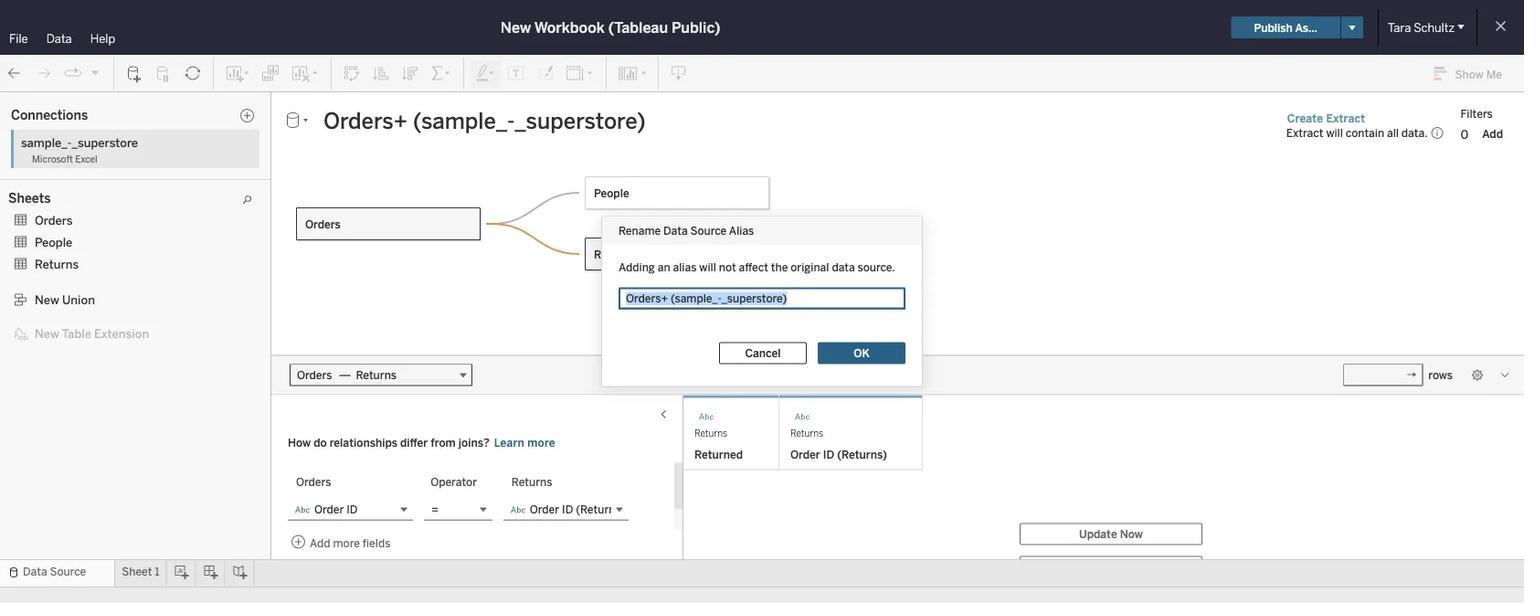 Task type: vqa. For each thing, say whether or not it's contained in the screenshot.
right will
yes



Task type: locate. For each thing, give the bounding box(es) containing it.
new down model
[[35, 292, 59, 307]]

returns
[[594, 248, 635, 261], [35, 257, 79, 271], [694, 428, 727, 439], [790, 428, 823, 439], [511, 475, 552, 488]]

line right trend
[[70, 327, 92, 340]]

0 vertical spatial update
[[1079, 527, 1117, 541]]

average
[[38, 176, 80, 189], [38, 290, 80, 303]]

source left sheet
[[50, 565, 86, 578]]

schultz
[[1414, 20, 1455, 35]]

update
[[1079, 527, 1117, 541], [1054, 560, 1092, 574]]

connections
[[11, 108, 88, 123]]

0 vertical spatial people
[[594, 186, 629, 200]]

replay animation image right redo icon
[[64, 64, 82, 82]]

people up rename
[[594, 186, 629, 200]]

0 vertical spatial source
[[690, 224, 727, 237]]

0 vertical spatial new
[[501, 19, 531, 36]]

with for median
[[79, 194, 101, 207]]

0 horizontal spatial extract
[[1286, 126, 1323, 139]]

None text field
[[316, 107, 1270, 135], [619, 287, 905, 309], [1343, 364, 1423, 386], [316, 107, 1270, 135], [619, 287, 905, 309], [1343, 364, 1423, 386]]

summarize
[[16, 134, 81, 148]]

line for trend line
[[70, 327, 92, 340]]

with
[[79, 194, 101, 207], [82, 290, 104, 303]]

will left not
[[699, 261, 716, 274]]

totals image
[[430, 64, 452, 83]]

grid
[[683, 395, 1524, 559]]

extract down create
[[1286, 126, 1323, 139]]

0 vertical spatial line
[[88, 158, 110, 171]]

will
[[1326, 126, 1343, 139], [699, 261, 716, 274]]

clear sheet image
[[291, 64, 320, 83]]

cancel
[[745, 347, 781, 360]]

table
[[62, 326, 91, 341]]

orders
[[35, 213, 73, 227], [305, 217, 341, 231], [296, 475, 331, 488]]

rename
[[619, 224, 661, 237]]

new up show labels "icon"
[[501, 19, 531, 36]]

0 horizontal spatial source
[[50, 565, 86, 578]]

1 horizontal spatial extract
[[1326, 112, 1365, 125]]

1 vertical spatial average
[[38, 290, 80, 303]]

1 vertical spatial line
[[82, 176, 104, 189]]

add
[[1482, 127, 1503, 141]]

grid containing returned
[[683, 395, 1524, 559]]

1 horizontal spatial will
[[1326, 126, 1343, 139]]

an
[[658, 261, 670, 274]]

id
[[823, 448, 834, 461]]

sheets
[[8, 191, 51, 206]]

data source
[[23, 565, 86, 578]]

update down update now
[[1054, 560, 1092, 574]]

line for average line
[[82, 176, 104, 189]]

ok button
[[818, 342, 905, 364]]

extract up extract will contain all data.
[[1326, 112, 1365, 125]]

1 average from the top
[[38, 176, 80, 189]]

more
[[527, 436, 555, 449]]

data.
[[1401, 126, 1428, 139]]

how
[[288, 436, 311, 449]]

average up median
[[38, 176, 80, 189]]

median with quartiles
[[38, 194, 151, 207]]

update automatically button
[[1020, 556, 1202, 578]]

2 vertical spatial new
[[35, 326, 59, 341]]

1
[[155, 565, 160, 578]]

publish as...
[[1254, 21, 1317, 34]]

replay animation image down help
[[90, 67, 101, 78]]

1 vertical spatial with
[[82, 290, 104, 303]]

drop
[[795, 372, 821, 385]]

create extract
[[1287, 112, 1365, 125]]

will down 'create extract' link
[[1326, 126, 1343, 139]]

0 horizontal spatial will
[[699, 261, 716, 274]]

new data source image
[[125, 64, 143, 83]]

source left alias
[[690, 224, 727, 237]]

size
[[260, 270, 279, 282]]

1 horizontal spatial source
[[690, 224, 727, 237]]

average down model
[[38, 290, 80, 303]]

0 vertical spatial with
[[79, 194, 101, 207]]

average for average line
[[38, 176, 80, 189]]

1 vertical spatial new
[[35, 292, 59, 307]]

line down _superstore
[[88, 158, 110, 171]]

not
[[719, 261, 736, 274]]

new
[[501, 19, 531, 36], [35, 292, 59, 307], [35, 326, 59, 341]]

learn more link
[[493, 435, 556, 450]]

0 horizontal spatial people
[[35, 235, 72, 249]]

data
[[46, 31, 72, 46], [11, 97, 37, 112], [663, 224, 688, 237], [23, 565, 47, 578]]

1 vertical spatial will
[[699, 261, 716, 274]]

people
[[594, 186, 629, 200], [35, 235, 72, 249]]

2 average from the top
[[38, 290, 80, 303]]

new for new union
[[35, 292, 59, 307]]

returns down totals at left
[[35, 257, 79, 271]]

with left 95%
[[82, 290, 104, 303]]

workbook
[[534, 19, 605, 36]]

with for average
[[82, 290, 104, 303]]

average line
[[38, 176, 104, 189]]

model
[[16, 266, 51, 281]]

people down box
[[35, 235, 72, 249]]

line up median with quartiles
[[82, 176, 104, 189]]

now
[[1120, 527, 1143, 541]]

source
[[690, 224, 727, 237], [50, 565, 86, 578]]

update for update now
[[1079, 527, 1117, 541]]

alias
[[673, 261, 697, 274]]

constant line
[[38, 158, 110, 171]]

1 vertical spatial update
[[1054, 560, 1092, 574]]

all
[[1387, 126, 1399, 139]]

returns up order
[[790, 428, 823, 439]]

2 vertical spatial line
[[70, 327, 92, 340]]

line
[[88, 158, 110, 171], [82, 176, 104, 189], [70, 327, 92, 340]]

1 horizontal spatial replay animation image
[[90, 67, 101, 78]]

0 vertical spatial will
[[1326, 126, 1343, 139]]

average for average with 95% ci
[[38, 290, 80, 303]]

replay animation image
[[64, 64, 82, 82], [90, 67, 101, 78]]

sample_-
[[21, 135, 72, 150]]

0 vertical spatial extract
[[1326, 112, 1365, 125]]

0 vertical spatial average
[[38, 176, 80, 189]]

differ
[[400, 436, 428, 449]]

do
[[314, 436, 327, 449]]

(tableau
[[608, 19, 668, 36]]

new left table
[[35, 326, 59, 341]]

update left now
[[1079, 527, 1117, 541]]

show labels image
[[507, 64, 525, 83]]

pause auto updates image
[[154, 64, 173, 83]]

box
[[38, 212, 58, 226]]

create extract link
[[1286, 111, 1366, 126]]

new table extension
[[35, 326, 149, 341]]

extract
[[1326, 112, 1365, 125], [1286, 126, 1323, 139]]

new union
[[35, 292, 95, 307]]

order
[[790, 448, 820, 461]]

rename data source alias
[[619, 224, 754, 237]]

original
[[791, 261, 829, 274]]

publish as... button
[[1231, 16, 1340, 38]]

with down average line on the top
[[79, 194, 101, 207]]

add button
[[1474, 125, 1511, 143]]

pages
[[210, 98, 241, 111]]

_superstore
[[72, 135, 138, 150]]

rows
[[378, 128, 406, 142]]

constant
[[38, 158, 86, 171]]

average with 95% ci
[[38, 290, 145, 303]]



Task type: describe. For each thing, give the bounding box(es) containing it.
totals
[[38, 231, 69, 244]]

extension
[[94, 326, 149, 341]]

joins?
[[458, 436, 490, 449]]

sheet 1
[[122, 565, 160, 578]]

analytics
[[84, 97, 136, 112]]

show
[[1455, 67, 1484, 81]]

show/hide cards image
[[618, 64, 647, 83]]

relationships
[[330, 436, 397, 449]]

tara
[[1388, 20, 1411, 35]]

source.
[[858, 261, 895, 274]]

update automatically
[[1054, 560, 1168, 574]]

show me
[[1455, 67, 1502, 81]]

show me button
[[1426, 59, 1519, 88]]

extract inside 'create extract' link
[[1326, 112, 1365, 125]]

adding an alias will not affect the original data source.
[[619, 261, 895, 274]]

redo image
[[35, 64, 53, 83]]

sort ascending image
[[372, 64, 390, 83]]

refresh data source image
[[184, 64, 202, 83]]

learn
[[494, 436, 525, 449]]

microsoft
[[32, 154, 73, 164]]

1 horizontal spatial people
[[594, 186, 629, 200]]

highlight image
[[475, 64, 496, 83]]

trend
[[38, 327, 67, 340]]

marks
[[210, 194, 242, 207]]

update now
[[1079, 527, 1143, 541]]

contain
[[1346, 126, 1384, 139]]

as...
[[1295, 21, 1317, 34]]

tooltip
[[253, 321, 286, 333]]

swap rows and columns image
[[343, 64, 361, 83]]

returns up the returned
[[694, 428, 727, 439]]

excel
[[75, 154, 97, 164]]

data inside rename data source alias dialog
[[663, 224, 688, 237]]

median
[[38, 194, 76, 207]]

returned
[[694, 448, 743, 461]]

union
[[62, 292, 95, 307]]

box plot
[[38, 212, 81, 226]]

the
[[771, 261, 788, 274]]

data
[[832, 261, 855, 274]]

update now button
[[1020, 523, 1202, 545]]

tara schultz
[[1388, 20, 1455, 35]]

returns down rename
[[594, 248, 635, 261]]

format workbook image
[[536, 64, 555, 83]]

rename data source alias dialog
[[602, 217, 922, 386]]

help
[[90, 31, 115, 46]]

0
[[1461, 127, 1468, 141]]

cancel button
[[719, 342, 807, 364]]

collapse image
[[167, 100, 178, 111]]

columns
[[378, 97, 424, 111]]

field
[[823, 372, 846, 385]]

sort descending image
[[401, 64, 419, 83]]

new worksheet image
[[225, 64, 250, 83]]

source inside rename data source alias dialog
[[690, 224, 727, 237]]

line for constant line
[[88, 158, 110, 171]]

ok
[[854, 347, 870, 360]]

alias
[[729, 224, 754, 237]]

file
[[9, 31, 28, 46]]

how do relationships differ from joins? learn more
[[288, 436, 555, 449]]

duplicate image
[[261, 64, 280, 83]]

rows
[[1428, 368, 1453, 382]]

ci
[[134, 290, 145, 303]]

1 vertical spatial extract
[[1286, 126, 1323, 139]]

filters
[[1461, 107, 1493, 120]]

trend line
[[38, 327, 92, 340]]

publish
[[1254, 21, 1293, 34]]

returns inside returns order id (returns)
[[790, 428, 823, 439]]

new for new table extension
[[35, 326, 59, 341]]

undo image
[[5, 64, 24, 83]]

here
[[848, 372, 871, 385]]

extract will contain all data.
[[1286, 126, 1428, 139]]

new for new workbook (tableau public)
[[501, 19, 531, 36]]

automatically
[[1095, 560, 1168, 574]]

drop field here
[[795, 372, 871, 385]]

from
[[431, 436, 456, 449]]

sheet
[[122, 565, 152, 578]]

returns order id (returns)
[[790, 428, 887, 461]]

sample_-_superstore microsoft excel
[[21, 135, 138, 164]]

quartiles
[[104, 194, 151, 207]]

operator
[[431, 475, 477, 488]]

0 horizontal spatial replay animation image
[[64, 64, 82, 82]]

new workbook (tableau public)
[[501, 19, 720, 36]]

create
[[1287, 112, 1323, 125]]

download image
[[670, 64, 688, 83]]

me
[[1486, 67, 1502, 81]]

1 vertical spatial source
[[50, 565, 86, 578]]

update for update automatically
[[1054, 560, 1092, 574]]

95%
[[107, 290, 132, 303]]

will inside rename data source alias dialog
[[699, 261, 716, 274]]

1 vertical spatial people
[[35, 235, 72, 249]]

returns down learn more link
[[511, 475, 552, 488]]

affect
[[739, 261, 768, 274]]

(returns)
[[837, 448, 887, 461]]

fit image
[[566, 64, 595, 83]]



